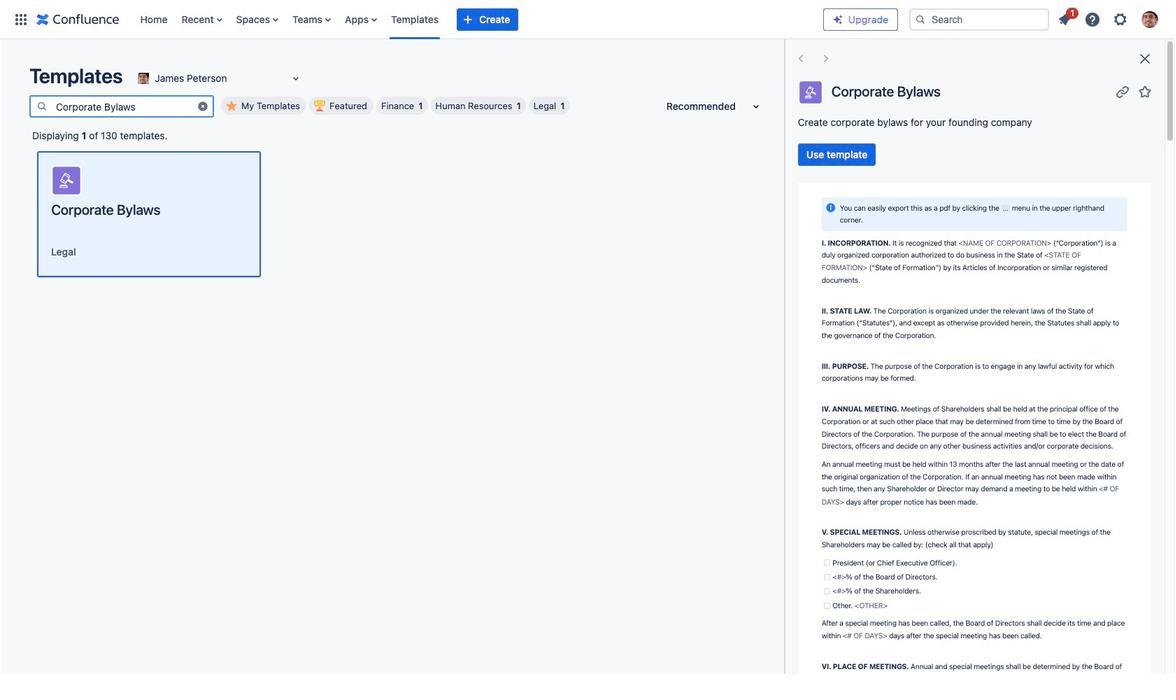 Task type: locate. For each thing, give the bounding box(es) containing it.
confluence image
[[36, 11, 119, 28], [36, 11, 119, 28]]

clear search bar image
[[197, 101, 209, 112]]

search image
[[915, 14, 927, 25]]

group
[[798, 143, 877, 166]]

None search field
[[910, 8, 1050, 30]]

0 horizontal spatial list
[[133, 0, 824, 39]]

banner
[[0, 0, 1176, 39]]

your profile and preferences image
[[1142, 11, 1159, 28]]

Search author, category, topic field
[[52, 97, 193, 116]]

1 horizontal spatial list
[[1053, 5, 1167, 32]]

list
[[133, 0, 824, 39], [1053, 5, 1167, 32]]

None text field
[[135, 71, 138, 85]]

notification icon image
[[1057, 11, 1074, 28]]

list item
[[1053, 5, 1079, 30]]



Task type: describe. For each thing, give the bounding box(es) containing it.
previous template image
[[793, 50, 810, 67]]

open image
[[288, 70, 305, 87]]

premium image
[[833, 14, 844, 25]]

star corporate bylaws image
[[1137, 83, 1154, 100]]

settings icon image
[[1113, 11, 1130, 28]]

Search field
[[910, 8, 1050, 30]]

list for premium image on the right top of page
[[1053, 5, 1167, 32]]

next template image
[[818, 50, 835, 67]]

close image
[[1137, 50, 1154, 67]]

help icon image
[[1085, 11, 1102, 28]]

list for appswitcher icon
[[133, 0, 824, 39]]

appswitcher icon image
[[13, 11, 29, 28]]

global element
[[8, 0, 824, 39]]

search icon image
[[36, 100, 48, 112]]

share link image
[[1115, 83, 1132, 100]]



Task type: vqa. For each thing, say whether or not it's contained in the screenshot.
search author, category, topic field on the top left of page
yes



